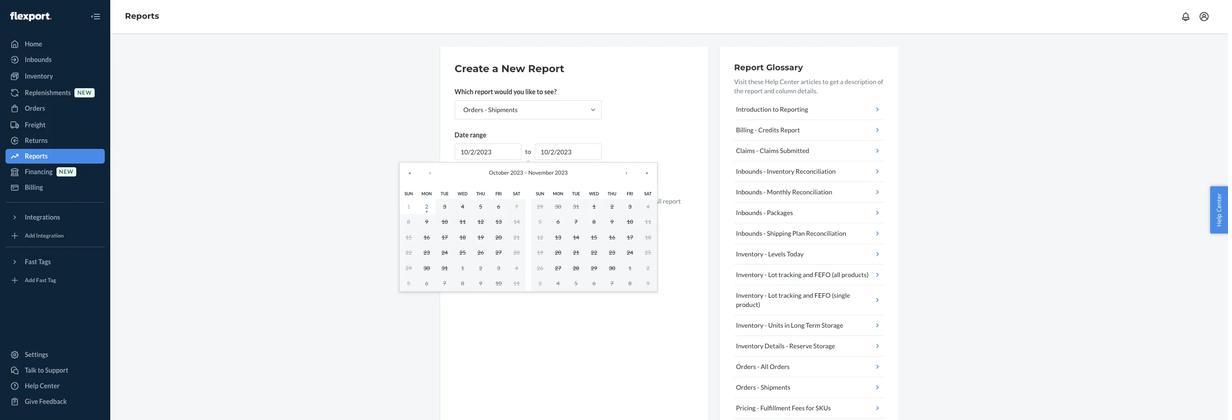 Task type: vqa. For each thing, say whether or not it's contained in the screenshot.
28 to the top
yes



Task type: locate. For each thing, give the bounding box(es) containing it.
add
[[25, 232, 35, 239], [25, 277, 35, 284]]

monday element
[[422, 191, 432, 196], [553, 191, 563, 196]]

0 vertical spatial storage
[[822, 321, 843, 329]]

november 3, 2023 element
[[629, 203, 632, 210], [497, 264, 500, 271]]

wednesday element for 4
[[458, 191, 468, 196]]

2 24 button from the left
[[621, 245, 639, 260]]

1 for november 1, 2023 element for "1" button to the right of information
[[593, 203, 596, 210]]

1 horizontal spatial 20
[[555, 249, 561, 256]]

november 2, 2023 element for 2 button below october 26, 2023 element
[[479, 264, 482, 271]]

new up "time" on the left of page
[[534, 197, 546, 205]]

1 vertical spatial october 30, 2023 element
[[424, 264, 430, 271]]

in inside inventory - units in long term storage button
[[785, 321, 790, 329]]

introduction to reporting button
[[734, 99, 884, 120]]

are
[[485, 206, 494, 214]]

0 vertical spatial reports link
[[125, 11, 159, 21]]

november 22, 2023 element
[[591, 249, 597, 256]]

0 vertical spatial 26
[[478, 249, 484, 256]]

for
[[525, 197, 533, 205], [806, 404, 815, 412]]

new
[[501, 62, 525, 75]]

5 button
[[472, 199, 490, 214], [531, 214, 549, 230], [400, 276, 418, 291], [567, 276, 585, 291]]

november 20, 2023 element
[[555, 249, 561, 256]]

inbounds up inbounds - packages
[[736, 188, 762, 196]]

19 for november 19, 2023 element
[[537, 249, 543, 256]]

inventory inside inventory details - reserve storage button
[[736, 342, 764, 350]]

28 for october 28, 2023 element
[[514, 249, 520, 256]]

talk to support button
[[6, 363, 105, 378]]

it
[[455, 197, 459, 205]]

november 15, 2023 element
[[591, 234, 597, 241]]

inventory - lot tracking and fefo (single product) button
[[734, 285, 884, 315]]

27 for october 27, 2023 element
[[496, 249, 502, 256]]

2 button up october 9, 2023 element
[[418, 199, 436, 214]]

close navigation image
[[90, 11, 101, 22]]

thu for 2
[[608, 191, 616, 196]]

1 horizontal spatial friday element
[[627, 191, 633, 196]]

inbounds inside 'button'
[[736, 188, 762, 196]]

1 2023 from the left
[[510, 169, 523, 176]]

wed
[[458, 191, 468, 196], [589, 191, 599, 196]]

november 29, 2023 element
[[591, 264, 597, 271]]

and inside inventory - lot tracking and fefo (single product)
[[803, 291, 813, 299]]

21 button up october 28, 2023 element
[[508, 230, 526, 245]]

2 23 from the left
[[609, 249, 615, 256]]

1 horizontal spatial 18
[[645, 234, 651, 241]]

1 thu from the left
[[476, 191, 485, 196]]

4
[[461, 203, 464, 210], [647, 203, 650, 210], [515, 264, 518, 271], [557, 280, 560, 287]]

1 tracking from the top
[[779, 271, 802, 278]]

thursday element up the "reflected"
[[608, 191, 616, 196]]

2 18 button from the left
[[639, 230, 657, 245]]

10 button up october 17, 2023 "element"
[[436, 214, 454, 230]]

reflected
[[597, 197, 623, 205]]

october 29, 2023 element left (utc). at the left of the page
[[537, 203, 543, 210]]

lot down inventory - levels today
[[768, 271, 777, 278]]

get
[[830, 78, 839, 85]]

1 horizontal spatial help
[[765, 78, 779, 85]]

1 saturday element from the left
[[513, 191, 520, 196]]

- inside 'button'
[[764, 188, 766, 196]]

create report button
[[455, 171, 510, 189]]

storage inside button
[[814, 342, 835, 350]]

1 up october 8, 2023 element
[[407, 203, 410, 210]]

2 horizontal spatial help
[[1215, 214, 1223, 227]]

1 horizontal spatial 27
[[555, 264, 561, 271]]

1 vertical spatial orders - shipments
[[736, 383, 791, 391]]

9 down october 26, 2023 element
[[479, 280, 482, 287]]

8 button down december 1, 2023 element
[[621, 276, 639, 291]]

0 vertical spatial create
[[455, 62, 489, 75]]

0 vertical spatial november 8, 2023 element
[[593, 218, 596, 225]]

reconciliation inside the inbounds - monthly reconciliation 'button'
[[792, 188, 832, 196]]

report inside billing - credits report button
[[780, 126, 800, 134]]

a
[[492, 62, 499, 75], [840, 78, 844, 85]]

to inside visit these help center articles to get a description of the report and column details.
[[823, 78, 829, 85]]

11 for november 11, 2023 element to the top
[[645, 218, 651, 225]]

2 friday element from the left
[[627, 191, 633, 196]]

2 18 from the left
[[645, 234, 651, 241]]

0 horizontal spatial 17 button
[[436, 230, 454, 245]]

tracking down inventory - lot tracking and fefo (all products)
[[779, 291, 802, 299]]

5 for december 5, 2023 element
[[575, 280, 578, 287]]

october 30, 2023 element
[[555, 203, 561, 210], [424, 264, 430, 271]]

all
[[654, 197, 662, 205], [761, 363, 769, 370]]

0 horizontal spatial 11
[[460, 218, 466, 225]]

2 thursday element from the left
[[608, 191, 616, 196]]

- for orders - shipments button
[[757, 383, 760, 391]]

1 horizontal spatial 29 button
[[531, 199, 549, 214]]

1 18 button from the left
[[454, 230, 472, 245]]

introduction to reporting
[[736, 105, 808, 113]]

0 horizontal spatial 16 button
[[418, 230, 436, 245]]

15 button up november 22, 2023 element
[[585, 230, 603, 245]]

0 horizontal spatial in
[[495, 206, 501, 214]]

inventory inside inventory - units in long term storage button
[[736, 321, 764, 329]]

which report would you like to see?
[[455, 88, 557, 96]]

1 friday element from the left
[[496, 191, 502, 196]]

8 for november 8, 2023 element corresponding to the 8 button under october 25, 2023 element
[[461, 280, 464, 287]]

1 claims from the left
[[736, 147, 755, 154]]

1 tuesday element from the left
[[441, 191, 449, 196]]

25
[[460, 249, 466, 256], [645, 249, 651, 256]]

9
[[425, 218, 428, 225], [611, 218, 614, 225], [479, 280, 482, 287], [647, 280, 650, 287]]

14 button up october 21, 2023 element
[[508, 214, 526, 230]]

2 vertical spatial in
[[785, 321, 790, 329]]

- for inventory - lot tracking and fefo (single product) button
[[765, 291, 767, 299]]

2 tracking from the top
[[779, 291, 802, 299]]

be
[[589, 197, 596, 205]]

in
[[624, 197, 629, 205], [495, 206, 501, 214], [785, 321, 790, 329]]

6 right up
[[497, 203, 500, 210]]

8 down october 25, 2023 element
[[461, 280, 464, 287]]

october 30, 2023 element down october 23, 2023 element
[[424, 264, 430, 271]]

october 1, 2023 element
[[407, 203, 410, 210]]

1 horizontal spatial october 31, 2023 element
[[573, 203, 579, 210]]

november 24, 2023 element
[[627, 249, 633, 256]]

0 vertical spatial help center
[[1215, 193, 1223, 227]]

fees
[[792, 404, 805, 412]]

18
[[460, 234, 466, 241], [645, 234, 651, 241]]

0 horizontal spatial 25 button
[[454, 245, 472, 260]]

for up "time" on the left of page
[[525, 197, 533, 205]]

fefo left the (single at bottom
[[815, 291, 831, 299]]

0 horizontal spatial fri
[[496, 191, 502, 196]]

20 for november 20, 2023 element
[[555, 249, 561, 256]]

0 vertical spatial lot
[[768, 271, 777, 278]]

2 fri from the left
[[627, 191, 633, 196]]

0 horizontal spatial 21 button
[[508, 230, 526, 245]]

2 wed from the left
[[589, 191, 599, 196]]

31 button left 'be'
[[567, 199, 585, 214]]

inventory inside inventory - levels today button
[[736, 250, 764, 258]]

october 10, 2023 element
[[442, 218, 448, 225]]

23 down the october 16, 2023 element
[[424, 249, 430, 256]]

sunday element
[[405, 191, 413, 196], [536, 191, 544, 196]]

6 button
[[490, 199, 508, 214], [549, 214, 567, 230], [418, 276, 436, 291], [585, 276, 603, 291]]

1 vertical spatial fefo
[[815, 291, 831, 299]]

add inside add fast tag link
[[25, 277, 35, 284]]

inventory inside inventory - lot tracking and fefo (single product)
[[736, 291, 764, 299]]

26
[[478, 249, 484, 256], [537, 264, 543, 271]]

2 16 from the left
[[609, 234, 615, 241]]

inbounds for inbounds - monthly reconciliation
[[736, 188, 762, 196]]

2 lot from the top
[[768, 291, 777, 299]]

november 2, 2023 element for 2 button to the right of 'be'
[[611, 203, 614, 210]]

and for inventory - lot tracking and fefo (single product)
[[803, 291, 813, 299]]

november 7, 2023 element
[[575, 218, 578, 225], [443, 280, 446, 287]]

report for create a new report
[[528, 62, 565, 75]]

billing inside button
[[736, 126, 754, 134]]

2 for 2 button to the right of 'be'
[[611, 203, 614, 210]]

in right are
[[495, 206, 501, 214]]

1 vertical spatial 19
[[537, 249, 543, 256]]

fields
[[469, 206, 484, 214]]

inventory inside the inbounds - inventory reconciliation button
[[767, 167, 795, 175]]

october 27, 2023 element
[[496, 249, 502, 256]]

2 for 2 button above october 9, 2023 element
[[425, 203, 428, 210]]

and down inventory - lot tracking and fefo (all products) button at the right
[[803, 291, 813, 299]]

tags
[[38, 258, 51, 266]]

1 horizontal spatial wednesday element
[[589, 191, 599, 196]]

1 horizontal spatial 2023
[[555, 169, 568, 176]]

1 horizontal spatial november 9, 2023 element
[[611, 218, 614, 225]]

29 for the november 29, 2023 element
[[591, 264, 597, 271]]

lot for inventory - lot tracking and fefo (single product)
[[768, 291, 777, 299]]

0 horizontal spatial saturday element
[[513, 191, 520, 196]]

tuesday element
[[441, 191, 449, 196], [572, 191, 580, 196]]

2 sat from the left
[[644, 191, 652, 196]]

pricing - fulfillment fees for skus
[[736, 404, 831, 412]]

november 10, 2023 element
[[627, 218, 633, 225], [496, 280, 502, 287]]

9 for november 9, 2023 element corresponding to 9 button over the november 16, 2023 element
[[611, 218, 614, 225]]

november 6, 2023 element
[[557, 218, 560, 225], [425, 280, 428, 287]]

0 horizontal spatial 17
[[442, 234, 448, 241]]

2 22 button from the left
[[585, 245, 603, 260]]

- for inventory - units in long term storage button
[[765, 321, 767, 329]]

november 9, 2023 element
[[611, 218, 614, 225], [479, 280, 482, 287]]

tracking for (single
[[779, 291, 802, 299]]

0 horizontal spatial november 7, 2023 element
[[443, 280, 446, 287]]

orders - shipments
[[463, 106, 518, 114], [736, 383, 791, 391]]

inventory - levels today button
[[734, 244, 884, 265]]

information
[[547, 197, 581, 205]]

1 vertical spatial shipments
[[761, 383, 791, 391]]

all inside button
[[761, 363, 769, 370]]

2 inside it may take up to 2 hours for new information to be reflected in reports. all report time fields are in universal time (utc).
[[502, 197, 506, 205]]

1 vertical spatial october 29, 2023 element
[[406, 264, 412, 271]]

settings link
[[6, 347, 105, 362]]

0 vertical spatial 21
[[514, 234, 520, 241]]

and inside button
[[803, 271, 813, 278]]

1 wed from the left
[[458, 191, 468, 196]]

0 horizontal spatial 24 button
[[436, 245, 454, 260]]

inbounds - inventory reconciliation button
[[734, 161, 884, 182]]

- for the inbounds - inventory reconciliation button
[[764, 167, 766, 175]]

fri for 6
[[496, 191, 502, 196]]

packages
[[767, 209, 793, 216]]

2 mon from the left
[[553, 191, 563, 196]]

lot inside inventory - lot tracking and fefo (single product)
[[768, 291, 777, 299]]

24 down november 17, 2023 element
[[627, 249, 633, 256]]

friday element for 3
[[627, 191, 633, 196]]

1 sunday element from the left
[[405, 191, 413, 196]]

november 5, 2023 element down october 22, 2023 element
[[407, 280, 410, 287]]

1 vertical spatial november 7, 2023 element
[[443, 280, 446, 287]]

1 sat from the left
[[513, 191, 520, 196]]

1 vertical spatial center
[[1215, 193, 1223, 212]]

2 monday element from the left
[[553, 191, 563, 196]]

october 14, 2023 element
[[514, 218, 520, 225]]

(single
[[832, 291, 850, 299]]

october 24, 2023 element
[[442, 249, 448, 256]]

november 5, 2023 element
[[539, 218, 542, 225], [407, 280, 410, 287]]

5 left are
[[479, 203, 482, 210]]

30 button right "time" on the left of page
[[549, 199, 567, 214]]

skus
[[816, 404, 831, 412]]

1 17 button from the left
[[436, 230, 454, 245]]

0 horizontal spatial claims
[[736, 147, 755, 154]]

november 8, 2023 element
[[593, 218, 596, 225], [461, 280, 464, 287]]

fefo inside inventory - lot tracking and fefo (single product)
[[815, 291, 831, 299]]

1 18 from the left
[[460, 234, 466, 241]]

0 horizontal spatial 30
[[424, 264, 430, 271]]

18 button up november 25, 2023 element
[[639, 230, 657, 245]]

long
[[791, 321, 805, 329]]

1 horizontal spatial monday element
[[553, 191, 563, 196]]

october 25, 2023 element
[[460, 249, 466, 256]]

28 for november 28, 2023 element
[[573, 264, 579, 271]]

18 button up october 25, 2023 element
[[454, 230, 472, 245]]

1 horizontal spatial fri
[[627, 191, 633, 196]]

open notifications image
[[1181, 11, 1192, 22]]

2 15 from the left
[[591, 234, 597, 241]]

25 down october 18, 2023 element
[[460, 249, 466, 256]]

1 wednesday element from the left
[[458, 191, 468, 196]]

wed for 1
[[589, 191, 599, 196]]

tracking for (all
[[779, 271, 802, 278]]

19
[[478, 234, 484, 241], [537, 249, 543, 256]]

and inside visit these help center articles to get a description of the report and column details.
[[764, 87, 775, 95]]

inventory inside inventory link
[[25, 72, 53, 80]]

9 down october 2, 2023 element
[[425, 218, 428, 225]]

2 fefo from the top
[[815, 291, 831, 299]]

pricing
[[736, 404, 756, 412]]

1 24 from the left
[[442, 249, 448, 256]]

help
[[765, 78, 779, 85], [1215, 214, 1223, 227], [25, 382, 39, 390]]

november 2, 2023 element down october 26, 2023 element
[[479, 264, 482, 271]]

november 21, 2023 element
[[573, 249, 579, 256]]

october 15, 2023 element
[[406, 234, 412, 241]]

fast tags button
[[6, 255, 105, 269]]

- down orders - all orders
[[757, 383, 760, 391]]

17 for october 17, 2023 "element"
[[442, 234, 448, 241]]

1 monday element from the left
[[422, 191, 432, 196]]

all right reports.
[[654, 197, 662, 205]]

november 4, 2023 element
[[647, 203, 650, 210], [515, 264, 518, 271]]

31
[[573, 203, 579, 210], [442, 264, 448, 271]]

17 button up october 24, 2023 element
[[436, 230, 454, 245]]

26 down november 19, 2023 element
[[537, 264, 543, 271]]

and
[[764, 87, 775, 95], [803, 271, 813, 278], [803, 291, 813, 299]]

1 24 button from the left
[[436, 245, 454, 260]]

create up which
[[455, 62, 489, 75]]

24 for november 24, 2023 element
[[627, 249, 633, 256]]

2 horizontal spatial new
[[534, 197, 546, 205]]

center inside help center 'button'
[[1215, 193, 1223, 212]]

14 for november 14, 2023 element
[[573, 234, 579, 241]]

21 button
[[508, 230, 526, 245], [567, 245, 585, 260]]

1 tue from the left
[[441, 191, 449, 196]]

november 9, 2023 element for 9 button under october 26, 2023 element
[[479, 280, 482, 287]]

billing for billing
[[25, 183, 43, 191]]

center inside visit these help center articles to get a description of the report and column details.
[[780, 78, 800, 85]]

0 horizontal spatial 15
[[406, 234, 412, 241]]

november 2, 2023 element
[[611, 203, 614, 210], [479, 264, 482, 271]]

report left would
[[475, 88, 493, 96]]

0 horizontal spatial 29
[[406, 264, 412, 271]]

9 button up the october 16, 2023 element
[[418, 214, 436, 230]]

2 17 from the left
[[627, 234, 633, 241]]

time
[[455, 206, 467, 214]]

description
[[845, 78, 877, 85]]

1 23 button from the left
[[418, 245, 436, 260]]

1 down october 25, 2023 element
[[461, 264, 464, 271]]

a inside visit these help center articles to get a description of the report and column details.
[[840, 78, 844, 85]]

10/2/2023 down 'range'
[[461, 148, 492, 156]]

sat for 7
[[513, 191, 520, 196]]

2 button
[[418, 199, 436, 214], [603, 199, 621, 214], [472, 260, 490, 276], [639, 260, 657, 276]]

tuesday element up information
[[572, 191, 580, 196]]

2 sunday element from the left
[[536, 191, 544, 196]]

0 horizontal spatial 2023
[[510, 169, 523, 176]]

fast inside dropdown button
[[25, 258, 37, 266]]

2 up october 9, 2023 element
[[425, 203, 428, 210]]

fast left tag
[[36, 277, 47, 284]]

1 22 from the left
[[406, 249, 412, 256]]

lot inside button
[[768, 271, 777, 278]]

november 10, 2023 element for the middle 10 "button"
[[496, 280, 502, 287]]

0 vertical spatial 28
[[514, 249, 520, 256]]

2 25 from the left
[[645, 249, 651, 256]]

orders link
[[6, 101, 105, 116]]

2 add from the top
[[25, 277, 35, 284]]

sun
[[405, 191, 413, 196], [536, 191, 544, 196]]

1 vertical spatial 20
[[555, 249, 561, 256]]

add fast tag link
[[6, 273, 105, 288]]

fefo for (single
[[815, 291, 831, 299]]

inventory for inventory - lot tracking and fefo (all products)
[[736, 271, 764, 278]]

october 4, 2023 element
[[461, 203, 464, 210]]

8 up 'november 15, 2023' element on the bottom of page
[[593, 218, 596, 225]]

wednesday element
[[458, 191, 468, 196], [589, 191, 599, 196]]

reconciliation inside the inbounds - inventory reconciliation button
[[796, 167, 836, 175]]

reconciliation down claims - claims submitted button at right
[[796, 167, 836, 175]]

5 for october 5, 2023 element
[[479, 203, 482, 210]]

october 29, 2023 element
[[537, 203, 543, 210], [406, 264, 412, 271]]

inventory for inventory - lot tracking and fefo (single product)
[[736, 291, 764, 299]]

november 25, 2023 element
[[645, 249, 651, 256]]

10/2/2023
[[461, 148, 492, 156], [541, 148, 572, 156]]

october 9, 2023 element
[[425, 218, 428, 225]]

29 button
[[531, 199, 549, 214], [400, 260, 418, 276], [585, 260, 603, 276]]

2 tue from the left
[[572, 191, 580, 196]]

november 8, 2023 element down october 25, 2023 element
[[461, 280, 464, 287]]

october 12, 2023 element
[[478, 218, 484, 225]]

new inside it may take up to 2 hours for new information to be reflected in reports. all report time fields are in universal time (utc).
[[534, 197, 546, 205]]

9 for december 9, 2023 'element'
[[647, 280, 650, 287]]

november 17, 2023 element
[[627, 234, 633, 241]]

add inside the add integration 'link'
[[25, 232, 35, 239]]

2 sun from the left
[[536, 191, 544, 196]]

inventory up replenishments
[[25, 72, 53, 80]]

fri up october 6, 2023 element
[[496, 191, 502, 196]]

new for replenishments
[[77, 89, 92, 96]]

october 2023 – november 2023
[[489, 169, 568, 176]]

1 thursday element from the left
[[476, 191, 485, 196]]

inbounds
[[25, 56, 52, 63], [736, 167, 762, 175], [736, 188, 762, 196], [736, 209, 762, 216], [736, 229, 762, 237]]

0 vertical spatial november 3, 2023 element
[[629, 203, 632, 210]]

1 23 from the left
[[424, 249, 430, 256]]

tracking inside inventory - lot tracking and fefo (single product)
[[779, 291, 802, 299]]

articles
[[801, 78, 821, 85]]

november 1, 2023 element for "1" button to the right of information
[[593, 203, 596, 210]]

sat for 4
[[644, 191, 652, 196]]

2 wednesday element from the left
[[589, 191, 599, 196]]

october 31, 2023 element
[[573, 203, 579, 210], [442, 264, 448, 271]]

1 vertical spatial november 1, 2023 element
[[461, 264, 464, 271]]

8 for october 8, 2023 element
[[407, 218, 410, 225]]

2 16 button from the left
[[603, 230, 621, 245]]

31 left 'be'
[[573, 203, 579, 210]]

12 up november 19, 2023 element
[[537, 234, 543, 241]]

26 for october 26, 2023 element
[[478, 249, 484, 256]]

november 14, 2023 element
[[573, 234, 579, 241]]

report down reporting
[[780, 126, 800, 134]]

0 horizontal spatial 18 button
[[454, 230, 472, 245]]

create inside button
[[463, 176, 482, 184]]

2 24 from the left
[[627, 249, 633, 256]]

inbounds - monthly reconciliation button
[[734, 182, 884, 203]]

1 horizontal spatial claims
[[760, 147, 779, 154]]

24 for october 24, 2023 element
[[442, 249, 448, 256]]

6
[[497, 203, 500, 210], [557, 218, 560, 225], [425, 280, 428, 287], [593, 280, 596, 287]]

1 mon from the left
[[422, 191, 432, 196]]

inventory for inventory details - reserve storage
[[736, 342, 764, 350]]

november 10, 2023 element up november 17, 2023 element
[[627, 218, 633, 225]]

15 for october 15, 2023 element
[[406, 234, 412, 241]]

claims down the billing - credits report
[[736, 147, 755, 154]]

15
[[406, 234, 412, 241], [591, 234, 597, 241]]

monday element for 30
[[553, 191, 563, 196]]

to inside button
[[38, 366, 44, 374]]

12 button up october 19, 2023 element
[[472, 214, 490, 230]]

3 button down november 26, 2023 element
[[531, 276, 549, 291]]

0 horizontal spatial help
[[25, 382, 39, 390]]

wed up 'be'
[[589, 191, 599, 196]]

10 up october 17, 2023 "element"
[[442, 218, 448, 225]]

0 horizontal spatial billing
[[25, 183, 43, 191]]

flexport logo image
[[10, 12, 51, 21]]

november 1, 2023 element down october 25, 2023 element
[[461, 264, 464, 271]]

friday element
[[496, 191, 502, 196], [627, 191, 633, 196]]

1 fri from the left
[[496, 191, 502, 196]]

friday element up october 6, 2023 element
[[496, 191, 502, 196]]

sunday element for 1
[[405, 191, 413, 196]]

1 lot from the top
[[768, 271, 777, 278]]

thursday element for 5
[[476, 191, 485, 196]]

inbounds for inbounds - packages
[[736, 209, 762, 216]]

- left units
[[765, 321, 767, 329]]

16 button up october 23, 2023 element
[[418, 230, 436, 245]]

december 1, 2023 element
[[629, 264, 632, 271]]

- down claims - claims submitted
[[764, 167, 766, 175]]

inventory
[[25, 72, 53, 80], [767, 167, 795, 175], [736, 250, 764, 258], [736, 271, 764, 278], [736, 291, 764, 299], [736, 321, 764, 329], [736, 342, 764, 350]]

0 horizontal spatial sat
[[513, 191, 520, 196]]

23 up the november 30, 2023 element
[[609, 249, 615, 256]]

-
[[485, 106, 487, 114], [755, 126, 757, 134], [756, 147, 759, 154], [764, 167, 766, 175], [764, 188, 766, 196], [764, 209, 766, 216], [764, 229, 766, 237], [765, 250, 767, 258], [765, 271, 767, 278], [765, 291, 767, 299], [765, 321, 767, 329], [786, 342, 788, 350], [757, 363, 760, 370], [757, 383, 760, 391], [757, 404, 759, 412]]

october 19, 2023 element
[[478, 234, 484, 241]]

0 horizontal spatial november 6, 2023 element
[[425, 280, 428, 287]]

october 16, 2023 element
[[424, 234, 430, 241]]

inventory for inventory - units in long term storage
[[736, 321, 764, 329]]

16 button up november 23, 2023 element
[[603, 230, 621, 245]]

0 horizontal spatial 28
[[514, 249, 520, 256]]

28
[[514, 249, 520, 256], [573, 264, 579, 271]]

0 horizontal spatial 13
[[496, 218, 502, 225]]

2 right october 6, 2023 element
[[502, 197, 506, 205]]

thursday element
[[476, 191, 485, 196], [608, 191, 616, 196]]

1 add from the top
[[25, 232, 35, 239]]

2 thu from the left
[[608, 191, 616, 196]]

october 3, 2023 element
[[443, 203, 446, 210]]

sat up reports.
[[644, 191, 652, 196]]

0 vertical spatial october 29, 2023 element
[[537, 203, 543, 210]]

11
[[460, 218, 466, 225], [645, 218, 651, 225], [514, 280, 520, 287]]

1 25 from the left
[[460, 249, 466, 256]]

2 tuesday element from the left
[[572, 191, 580, 196]]

monthly
[[767, 188, 791, 196]]

18 down october 11, 2023 element
[[460, 234, 466, 241]]

2 vertical spatial help
[[25, 382, 39, 390]]

0 horizontal spatial 19 button
[[472, 230, 490, 245]]

5 down "time" on the left of page
[[539, 218, 542, 225]]

saturday element for 7
[[513, 191, 520, 196]]

fefo for (all
[[815, 271, 831, 278]]

monday element up information
[[553, 191, 563, 196]]

27
[[496, 249, 502, 256], [555, 264, 561, 271]]

report inside it may take up to 2 hours for new information to be reflected in reports. all report time fields are in universal time (utc).
[[663, 197, 681, 205]]

november 4, 2023 element up november 18, 2023 element
[[647, 203, 650, 210]]

1 16 from the left
[[424, 234, 430, 241]]

tue for 31
[[572, 191, 580, 196]]

tracking inside inventory - lot tracking and fefo (all products) button
[[779, 271, 802, 278]]

november 9, 2023 element down october 26, 2023 element
[[479, 280, 482, 287]]

0 vertical spatial in
[[624, 197, 629, 205]]

0 vertical spatial billing
[[736, 126, 754, 134]]

1 vertical spatial for
[[806, 404, 815, 412]]

fast left tags at bottom left
[[25, 258, 37, 266]]

1 horizontal spatial sun
[[536, 191, 544, 196]]

0 horizontal spatial october 30, 2023 element
[[424, 264, 430, 271]]

2 22 from the left
[[591, 249, 597, 256]]

inbounds - packages
[[736, 209, 793, 216]]

13 for october 13, 2023 element
[[496, 218, 502, 225]]

1 horizontal spatial 10
[[496, 280, 502, 287]]

add down fast tags
[[25, 277, 35, 284]]

18 up november 25, 2023 element
[[645, 234, 651, 241]]

0 vertical spatial add
[[25, 232, 35, 239]]

december 6, 2023 element
[[593, 280, 596, 287]]

- inside inventory - lot tracking and fefo (single product)
[[765, 291, 767, 299]]

14 down universal
[[514, 218, 520, 225]]

29 button up december 6, 2023 element
[[585, 260, 603, 276]]

tue for 3
[[441, 191, 449, 196]]

plan
[[793, 229, 805, 237]]

1 horizontal spatial 13
[[555, 234, 561, 241]]

17 for november 17, 2023 element
[[627, 234, 633, 241]]

0 horizontal spatial 18
[[460, 234, 466, 241]]

november 11, 2023 element
[[645, 218, 651, 225], [514, 280, 520, 287]]

2 2023 from the left
[[555, 169, 568, 176]]

1 vertical spatial and
[[803, 271, 813, 278]]

1 horizontal spatial orders - shipments
[[736, 383, 791, 391]]

november 26, 2023 element
[[537, 264, 543, 271]]

reports link
[[125, 11, 159, 21], [6, 149, 105, 164]]

20 down october 13, 2023 element
[[496, 234, 502, 241]]

saturday element
[[513, 191, 520, 196], [644, 191, 652, 196]]

1 horizontal spatial 23 button
[[603, 245, 621, 260]]

november 27, 2023 element
[[555, 264, 561, 271]]

1 vertical spatial storage
[[814, 342, 835, 350]]

1 horizontal spatial november 1, 2023 element
[[593, 203, 596, 210]]

2023 right november
[[555, 169, 568, 176]]

inventory inside inventory - lot tracking and fefo (all products) button
[[736, 271, 764, 278]]

28 button
[[508, 245, 526, 260], [567, 260, 585, 276]]

sat
[[513, 191, 520, 196], [644, 191, 652, 196]]

1 fefo from the top
[[815, 271, 831, 278]]

1 vertical spatial november 11, 2023 element
[[514, 280, 520, 287]]

0 horizontal spatial 13 button
[[490, 214, 508, 230]]

- down inventory details - reserve storage
[[757, 363, 760, 370]]

0 horizontal spatial 27
[[496, 249, 502, 256]]

october 21, 2023 element
[[514, 234, 520, 241]]

november 28, 2023 element
[[573, 264, 579, 271]]

fefo inside button
[[815, 271, 831, 278]]

november 9, 2023 element up the november 16, 2023 element
[[611, 218, 614, 225]]

november
[[528, 169, 554, 176]]

9 up the november 16, 2023 element
[[611, 218, 614, 225]]

inbounds for inbounds - shipping plan reconciliation
[[736, 229, 762, 237]]

fri
[[496, 191, 502, 196], [627, 191, 633, 196]]

2 15 button from the left
[[585, 230, 603, 245]]

november 3, 2023 element for 3 button above november 17, 2023 element
[[629, 203, 632, 210]]

14 up november 21, 2023 "element"
[[573, 234, 579, 241]]

wed for 4
[[458, 191, 468, 196]]

october 29, 2023 element for the middle the 29 "button"
[[537, 203, 543, 210]]

20 up november 27, 2023 element
[[555, 249, 561, 256]]

0 vertical spatial november 1, 2023 element
[[593, 203, 596, 210]]

0 horizontal spatial sun
[[405, 191, 413, 196]]

31 down october 24, 2023 element
[[442, 264, 448, 271]]

18 for october 18, 2023 element
[[460, 234, 466, 241]]

billing for billing - credits report
[[736, 126, 754, 134]]

12 button
[[472, 214, 490, 230], [531, 230, 549, 245]]

0 horizontal spatial november 9, 2023 element
[[479, 280, 482, 287]]

1 horizontal spatial sat
[[644, 191, 652, 196]]

orders - all orders
[[736, 363, 790, 370]]

30 button
[[549, 199, 567, 214], [418, 260, 436, 276], [603, 260, 621, 276]]

report inside button
[[484, 176, 503, 184]]

inventory details - reserve storage
[[736, 342, 835, 350]]

orders - shipments button
[[734, 377, 884, 398]]

thu
[[476, 191, 485, 196], [608, 191, 616, 196]]

0 vertical spatial center
[[780, 78, 800, 85]]

22 up the november 29, 2023 element
[[591, 249, 597, 256]]

23 button
[[418, 245, 436, 260], [603, 245, 621, 260]]

26 for november 26, 2023 element
[[537, 264, 543, 271]]

22 button down october 15, 2023 element
[[400, 245, 418, 260]]

13 for november 13, 2023 element
[[555, 234, 561, 241]]

20 for october 20, 2023 element
[[496, 234, 502, 241]]

support
[[45, 366, 68, 374]]

3 button down october 27, 2023 element
[[490, 260, 508, 276]]

1 17 from the left
[[442, 234, 448, 241]]

2 horizontal spatial report
[[780, 126, 800, 134]]

november 1, 2023 element
[[593, 203, 596, 210], [461, 264, 464, 271]]

0 horizontal spatial sunday element
[[405, 191, 413, 196]]

5 down october 22, 2023 element
[[407, 280, 410, 287]]

column
[[776, 87, 797, 95]]

and for inventory - lot tracking and fefo (all products)
[[803, 271, 813, 278]]

»
[[646, 169, 648, 176]]

20
[[496, 234, 502, 241], [555, 249, 561, 256]]

1 sun from the left
[[405, 191, 413, 196]]

21 for october 21, 2023 element
[[514, 234, 520, 241]]

0 horizontal spatial 23 button
[[418, 245, 436, 260]]

returns link
[[6, 133, 105, 148]]

1 15 from the left
[[406, 234, 412, 241]]

21
[[514, 234, 520, 241], [573, 249, 579, 256]]

december 5, 2023 element
[[575, 280, 578, 287]]

october 8, 2023 element
[[407, 218, 410, 225]]

2 saturday element from the left
[[644, 191, 652, 196]]

4 up november 18, 2023 element
[[647, 203, 650, 210]]



Task type: describe. For each thing, give the bounding box(es) containing it.
2 button up december 9, 2023 'element'
[[639, 260, 657, 276]]

add integration
[[25, 232, 64, 239]]

1 horizontal spatial 13 button
[[549, 230, 567, 245]]

november 8, 2023 element for the 8 button under october 25, 2023 element
[[461, 280, 464, 287]]

add fast tag
[[25, 277, 56, 284]]

1 horizontal spatial 11 button
[[508, 276, 526, 291]]

thursday element for 2
[[608, 191, 616, 196]]

see?
[[544, 88, 557, 96]]

0 horizontal spatial 28 button
[[508, 245, 526, 260]]

glossary
[[766, 62, 803, 73]]

0 horizontal spatial 29 button
[[400, 260, 418, 276]]

0 vertical spatial november 7, 2023 element
[[575, 218, 578, 225]]

mon for 30
[[553, 191, 563, 196]]

4 down november 27, 2023 element
[[557, 280, 560, 287]]

11 for october 11, 2023 element
[[460, 218, 466, 225]]

29 for october 29, 2023 element related to the leftmost the 29 "button"
[[406, 264, 412, 271]]

november 16, 2023 element
[[609, 234, 615, 241]]

2 horizontal spatial 30
[[609, 264, 615, 271]]

october 17, 2023 element
[[442, 234, 448, 241]]

1 button up december 8, 2023 element
[[621, 260, 639, 276]]

2 horizontal spatial 10
[[627, 218, 633, 225]]

create a new report
[[455, 62, 565, 75]]

4 down october 28, 2023 element
[[515, 264, 518, 271]]

1 vertical spatial november 4, 2023 element
[[515, 264, 518, 271]]

7 button down the november 30, 2023 element
[[603, 276, 621, 291]]

22 for november 22, 2023 element
[[591, 249, 597, 256]]

8 for december 8, 2023 element
[[629, 280, 632, 287]]

help inside 'button'
[[1215, 214, 1223, 227]]

2 horizontal spatial 10 button
[[621, 214, 639, 230]]

inbounds - shipping plan reconciliation button
[[734, 223, 884, 244]]

inbounds for inbounds - inventory reconciliation
[[736, 167, 762, 175]]

october 20, 2023 element
[[496, 234, 502, 241]]

8 button up 'november 15, 2023' element on the bottom of page
[[585, 214, 603, 230]]

0 vertical spatial november 11, 2023 element
[[645, 218, 651, 225]]

3 button left it
[[436, 199, 454, 214]]

december 3, 2023 element
[[539, 280, 542, 287]]

talk
[[25, 366, 37, 374]]

details
[[765, 342, 785, 350]]

(utc).
[[545, 206, 563, 214]]

- up 'range'
[[485, 106, 487, 114]]

3 down november 26, 2023 element
[[539, 280, 542, 287]]

report inside visit these help center articles to get a description of the report and column details.
[[745, 87, 763, 95]]

inbounds - monthly reconciliation
[[736, 188, 832, 196]]

create for create report
[[463, 176, 482, 184]]

thu for 5
[[476, 191, 485, 196]]

financing
[[25, 168, 53, 176]]

0 horizontal spatial 31 button
[[436, 260, 454, 276]]

fast tags
[[25, 258, 51, 266]]

of
[[878, 78, 883, 85]]

inventory link
[[6, 69, 105, 84]]

0 horizontal spatial 14 button
[[508, 214, 526, 230]]

7 down october 24, 2023 element
[[443, 280, 446, 287]]

- for pricing - fulfillment fees for skus button on the bottom
[[757, 404, 759, 412]]

9 button up the november 16, 2023 element
[[603, 214, 621, 230]]

november 30, 2023 element
[[609, 264, 615, 271]]

8 button down october 25, 2023 element
[[454, 276, 472, 291]]

2 23 button from the left
[[603, 245, 621, 260]]

›
[[626, 169, 628, 176]]

- for billing - credits report button
[[755, 126, 757, 134]]

2 button down october 26, 2023 element
[[472, 260, 490, 276]]

1 horizontal spatial 19 button
[[531, 245, 549, 260]]

6 down (utc). at the left of the page
[[557, 218, 560, 225]]

submitted
[[780, 147, 809, 154]]

november 8, 2023 element for the 8 button above 'november 15, 2023' element on the bottom of page
[[593, 218, 596, 225]]

to inside "button"
[[773, 105, 779, 113]]

date range
[[455, 131, 486, 139]]

november 6, 2023 element for 6 button above november 13, 2023 element
[[557, 218, 560, 225]]

inventory - units in long term storage button
[[734, 315, 884, 336]]

storage inside button
[[822, 321, 843, 329]]

october 18, 2023 element
[[460, 234, 466, 241]]

3 left it
[[443, 203, 446, 210]]

all inside it may take up to 2 hours for new information to be reflected in reports. all report time fields are in universal time (utc).
[[654, 197, 662, 205]]

home link
[[6, 37, 105, 51]]

take
[[473, 197, 486, 205]]

0 horizontal spatial october 31, 2023 element
[[442, 264, 448, 271]]

product)
[[736, 301, 760, 308]]

open account menu image
[[1199, 11, 1210, 22]]

december 9, 2023 element
[[647, 280, 650, 287]]

date
[[455, 131, 469, 139]]

freight
[[25, 121, 46, 129]]

monday element for 2
[[422, 191, 432, 196]]

reporting
[[780, 105, 808, 113]]

23 for november 23, 2023 element
[[609, 249, 615, 256]]

7 up the october 14, 2023 element
[[515, 203, 518, 210]]

1 button up october 8, 2023 element
[[400, 199, 418, 214]]

1 for "1" button underneath october 25, 2023 element november 1, 2023 element
[[461, 264, 464, 271]]

introduction
[[736, 105, 772, 113]]

1 vertical spatial fast
[[36, 277, 47, 284]]

november 10, 2023 element for the right 10 "button"
[[627, 218, 633, 225]]

‹
[[429, 169, 431, 176]]

october 22, 2023 element
[[406, 249, 412, 256]]

8 for november 8, 2023 element related to the 8 button above 'november 15, 2023' element on the bottom of page
[[593, 218, 596, 225]]

27 for november 27, 2023 element
[[555, 264, 561, 271]]

3 down october 27, 2023 element
[[497, 264, 500, 271]]

1 horizontal spatial reports
[[125, 11, 159, 21]]

products)
[[842, 271, 869, 278]]

7 button up november 14, 2023 element
[[567, 214, 585, 230]]

to left 'be'
[[582, 197, 588, 205]]

which
[[455, 88, 474, 96]]

1 horizontal spatial 30 button
[[549, 199, 567, 214]]

0 vertical spatial october 30, 2023 element
[[555, 203, 561, 210]]

you
[[514, 88, 524, 96]]

reconciliation inside inbounds - shipping plan reconciliation button
[[806, 229, 846, 237]]

0 horizontal spatial 30 button
[[418, 260, 436, 276]]

0 vertical spatial 31
[[573, 203, 579, 210]]

1 vertical spatial reports link
[[6, 149, 105, 164]]

- for inventory - lot tracking and fefo (all products) button at the right
[[765, 271, 767, 278]]

1 16 button from the left
[[418, 230, 436, 245]]

credits
[[758, 126, 779, 134]]

november 3, 2023 element for 3 button below october 27, 2023 element
[[497, 264, 500, 271]]

create for create a new report
[[455, 62, 489, 75]]

9 for 9 button under october 26, 2023 element's november 9, 2023 element
[[479, 280, 482, 287]]

visit these help center articles to get a description of the report and column details.
[[734, 78, 883, 95]]

1 22 button from the left
[[400, 245, 418, 260]]

15 for 'november 15, 2023' element on the bottom of page
[[591, 234, 597, 241]]

1 horizontal spatial in
[[624, 197, 629, 205]]

december 7, 2023 element
[[611, 280, 614, 287]]

for inside button
[[806, 404, 815, 412]]

inbounds link
[[6, 52, 105, 67]]

mon for 2
[[422, 191, 432, 196]]

for inside it may take up to 2 hours for new information to be reflected in reports. all report time fields are in universal time (utc).
[[525, 197, 533, 205]]

6 button down october 23, 2023 element
[[418, 276, 436, 291]]

11 for the left november 11, 2023 element
[[514, 280, 520, 287]]

0 horizontal spatial 20 button
[[490, 230, 508, 245]]

add integration link
[[6, 228, 105, 243]]

october 7, 2023 element
[[515, 203, 518, 210]]

«
[[409, 169, 411, 176]]

integrations
[[25, 213, 60, 221]]

1 horizontal spatial 27 button
[[549, 260, 567, 276]]

7 down the november 30, 2023 element
[[611, 280, 614, 287]]

claims - claims submitted button
[[734, 141, 884, 161]]

1 horizontal spatial 26 button
[[531, 260, 549, 276]]

0 vertical spatial october 31, 2023 element
[[573, 203, 579, 210]]

november 13, 2023 element
[[555, 234, 561, 241]]

time
[[530, 206, 544, 214]]

6 down october 23, 2023 element
[[425, 280, 428, 287]]

sun for 29
[[536, 191, 544, 196]]

create report
[[463, 176, 503, 184]]

3 button up november 17, 2023 element
[[621, 199, 639, 214]]

shipments inside button
[[761, 383, 791, 391]]

details.
[[798, 87, 818, 95]]

tag
[[48, 277, 56, 284]]

october 5, 2023 element
[[479, 203, 482, 210]]

october 29, 2023 element for the leftmost the 29 "button"
[[406, 264, 412, 271]]

1 horizontal spatial report
[[734, 62, 764, 73]]

9 for october 9, 2023 element
[[425, 218, 428, 225]]

october 26, 2023 element
[[478, 249, 484, 256]]

2 for 2 button below october 26, 2023 element
[[479, 264, 482, 271]]

inbounds - shipping plan reconciliation
[[736, 229, 846, 237]]

2 horizontal spatial 29 button
[[585, 260, 603, 276]]

november 19, 2023 element
[[537, 249, 543, 256]]

december 4, 2023 element
[[557, 280, 560, 287]]

sunday element for 29
[[536, 191, 544, 196]]

help inside visit these help center articles to get a description of the report and column details.
[[765, 78, 779, 85]]

like
[[525, 88, 536, 96]]

0 horizontal spatial november 11, 2023 element
[[514, 280, 520, 287]]

to right like
[[537, 88, 543, 96]]

freight link
[[6, 118, 105, 132]]

talk to support
[[25, 366, 68, 374]]

help center inside help center 'button'
[[1215, 193, 1223, 227]]

7 button up the october 14, 2023 element
[[508, 199, 526, 214]]

7 button down october 24, 2023 element
[[436, 276, 454, 291]]

6 button up october 13, 2023 element
[[490, 199, 508, 214]]

25 for october 25, 2023 element
[[460, 249, 466, 256]]

8 button up october 15, 2023 element
[[400, 214, 418, 230]]

1 for "october 1, 2023" element at the left top of page
[[407, 203, 410, 210]]

would
[[495, 88, 512, 96]]

orders - shipments inside button
[[736, 383, 791, 391]]

home
[[25, 40, 42, 48]]

- for the inbounds - monthly reconciliation 'button'
[[764, 188, 766, 196]]

new for financing
[[59, 168, 74, 175]]

0 vertical spatial orders - shipments
[[463, 106, 518, 114]]

2 horizontal spatial 11 button
[[639, 214, 657, 230]]

1 horizontal spatial 12 button
[[531, 230, 549, 245]]

› button
[[617, 163, 637, 183]]

billing link
[[6, 180, 105, 195]]

fri for 3
[[627, 191, 633, 196]]

inventory - lot tracking and fefo (single product)
[[736, 291, 850, 308]]

2 25 button from the left
[[639, 245, 657, 260]]

3 right the "reflected"
[[629, 203, 632, 210]]

october
[[489, 169, 509, 176]]

saturday element for 4
[[644, 191, 652, 196]]

19 for october 19, 2023 element
[[478, 234, 484, 241]]

it may take up to 2 hours for new information to be reflected in reports. all report time fields are in universal time (utc).
[[455, 197, 681, 214]]

october 11, 2023 element
[[460, 218, 466, 225]]

0 vertical spatial a
[[492, 62, 499, 75]]

november 1, 2023 element for "1" button underneath october 25, 2023 element
[[461, 264, 464, 271]]

billing - credits report button
[[734, 120, 884, 141]]

2 horizontal spatial 30 button
[[603, 260, 621, 276]]

9 button down december 2, 2023 element
[[639, 276, 657, 291]]

‹ button
[[420, 163, 440, 183]]

add for add integration
[[25, 232, 35, 239]]

inbounds - inventory reconciliation
[[736, 167, 836, 175]]

0 horizontal spatial 12 button
[[472, 214, 490, 230]]

2 button right 'be'
[[603, 199, 621, 214]]

feedback
[[39, 397, 67, 405]]

0 horizontal spatial 31
[[442, 264, 448, 271]]

october 2, 2023 element
[[425, 203, 428, 210]]

inventory details - reserve storage button
[[734, 336, 884, 357]]

november 18, 2023 element
[[645, 234, 651, 241]]

29 for the middle the 29 "button" october 29, 2023 element
[[537, 203, 543, 210]]

replenishments
[[25, 89, 71, 97]]

- inside button
[[786, 342, 788, 350]]

december 8, 2023 element
[[629, 280, 632, 287]]

12 for november 12, 2023 element
[[537, 234, 543, 241]]

to up october 2023 – november 2023
[[525, 148, 531, 155]]

0 vertical spatial shipments
[[488, 106, 518, 114]]

1 horizontal spatial november 5, 2023 element
[[539, 218, 542, 225]]

2 claims from the left
[[760, 147, 779, 154]]

inventory for inventory - levels today
[[736, 250, 764, 258]]

inventory for inventory
[[25, 72, 53, 80]]

october 28, 2023 element
[[514, 249, 520, 256]]

december 2, 2023 element
[[647, 264, 650, 271]]

tuesday element for 3
[[441, 191, 449, 196]]

inventory - lot tracking and fefo (all products) button
[[734, 265, 884, 285]]

5 for right november 5, 2023 element
[[539, 218, 542, 225]]

1 horizontal spatial 28 button
[[567, 260, 585, 276]]

report glossary
[[734, 62, 803, 73]]

october 13, 2023 element
[[496, 218, 502, 225]]

friday element for 6
[[496, 191, 502, 196]]

october 6, 2023 element
[[497, 203, 500, 210]]

visit
[[734, 78, 747, 85]]

october 23, 2023 element
[[424, 249, 430, 256]]

1 15 button from the left
[[400, 230, 418, 245]]

november 9, 2023 element for 9 button over the november 16, 2023 element
[[611, 218, 614, 225]]

5 for bottommost november 5, 2023 element
[[407, 280, 410, 287]]

- for orders - all orders button
[[757, 363, 760, 370]]

november 23, 2023 element
[[609, 249, 615, 256]]

wednesday element for 1
[[589, 191, 599, 196]]

inbounds - packages button
[[734, 203, 884, 223]]

1 horizontal spatial november 4, 2023 element
[[647, 203, 650, 210]]

lot for inventory - lot tracking and fefo (all products)
[[768, 271, 777, 278]]

2 17 button from the left
[[621, 230, 639, 245]]

1 vertical spatial reports
[[25, 152, 48, 160]]

returns
[[25, 136, 48, 144]]

to right up
[[495, 197, 501, 205]]

1 25 button from the left
[[454, 245, 472, 260]]

0 horizontal spatial 27 button
[[490, 245, 508, 260]]

0 horizontal spatial 11 button
[[454, 214, 472, 230]]

reports.
[[631, 197, 653, 205]]

7 up november 14, 2023 element
[[575, 218, 578, 225]]

these
[[748, 78, 764, 85]]

1 vertical spatial november 5, 2023 element
[[407, 280, 410, 287]]

6 button up november 13, 2023 element
[[549, 214, 567, 230]]

november 12, 2023 element
[[537, 234, 543, 241]]

inventory - units in long term storage
[[736, 321, 843, 329]]

« button
[[400, 163, 420, 183]]

units
[[768, 321, 783, 329]]

- for "inbounds - packages" button
[[764, 209, 766, 216]]

4 right it
[[461, 203, 464, 210]]

1 button right information
[[585, 199, 603, 214]]

add for add fast tag
[[25, 277, 35, 284]]

1 horizontal spatial 30
[[555, 203, 561, 210]]

1 10/2/2023 from the left
[[461, 148, 492, 156]]

range
[[470, 131, 486, 139]]

6 down the november 29, 2023 element
[[593, 280, 596, 287]]

1 for december 1, 2023 element
[[629, 264, 632, 271]]

shipping
[[767, 229, 791, 237]]

0 horizontal spatial 26 button
[[472, 245, 490, 260]]

2 10/2/2023 from the left
[[541, 148, 572, 156]]

- for inbounds - shipping plan reconciliation button on the bottom right of the page
[[764, 229, 766, 237]]

help center link
[[6, 379, 105, 393]]

9 button down october 26, 2023 element
[[472, 276, 490, 291]]

1 horizontal spatial 14 button
[[567, 230, 585, 245]]

1 button down october 25, 2023 element
[[454, 260, 472, 276]]

center inside help center link
[[40, 382, 60, 390]]

settings
[[25, 351, 48, 358]]

18 for november 18, 2023 element
[[645, 234, 651, 241]]

21 for november 21, 2023 "element"
[[573, 249, 579, 256]]

23 for october 23, 2023 element
[[424, 249, 430, 256]]

1 horizontal spatial 31 button
[[567, 199, 585, 214]]

integrations button
[[6, 210, 105, 225]]

help center inside help center link
[[25, 382, 60, 390]]

1 horizontal spatial 10 button
[[490, 276, 508, 291]]

1 horizontal spatial 20 button
[[549, 245, 567, 260]]

fulfillment
[[761, 404, 791, 412]]

1 horizontal spatial 21 button
[[567, 245, 585, 260]]

6 button down the november 29, 2023 element
[[585, 276, 603, 291]]

14 for the october 14, 2023 element
[[514, 218, 520, 225]]

2 for 2 button above december 9, 2023 'element'
[[647, 264, 650, 271]]

pricing - fulfillment fees for skus button
[[734, 398, 884, 419]]

0 horizontal spatial 10 button
[[436, 214, 454, 230]]

0 horizontal spatial 10
[[442, 218, 448, 225]]

16 for the october 16, 2023 element
[[424, 234, 430, 241]]



